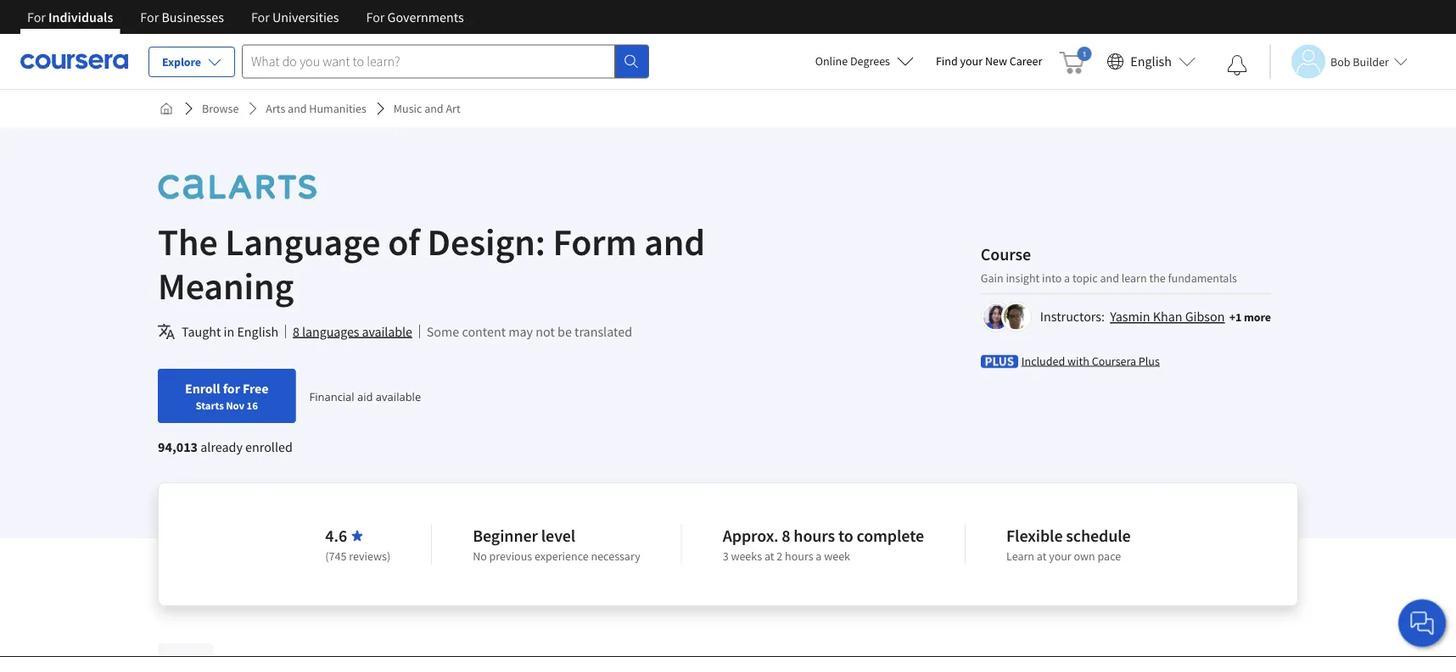 Task type: locate. For each thing, give the bounding box(es) containing it.
included
[[1022, 353, 1065, 369]]

available for financial aid available
[[376, 389, 421, 404]]

8 up 2
[[782, 526, 790, 547]]

necessary
[[591, 549, 640, 564]]

for for governments
[[366, 8, 385, 25]]

8
[[293, 323, 300, 340], [782, 526, 790, 547]]

your inside flexible schedule learn at your own pace
[[1049, 549, 1072, 564]]

at right learn
[[1037, 549, 1047, 564]]

1 at from the left
[[765, 549, 774, 564]]

banner navigation
[[14, 0, 477, 34]]

available for 8 languages available
[[362, 323, 412, 340]]

hours up the "week"
[[794, 526, 835, 547]]

languages
[[302, 323, 359, 340]]

1 vertical spatial english
[[237, 323, 278, 340]]

0 vertical spatial english
[[1131, 53, 1172, 70]]

flexible
[[1007, 526, 1063, 547]]

for businesses
[[140, 8, 224, 25]]

0 horizontal spatial your
[[960, 53, 983, 69]]

english button
[[1100, 34, 1203, 89]]

california institute of the arts image
[[158, 168, 317, 206]]

financial
[[309, 389, 354, 404]]

for left governments
[[366, 8, 385, 25]]

show notifications image
[[1227, 55, 1248, 76]]

(745
[[325, 549, 347, 564]]

1 horizontal spatial a
[[1064, 270, 1070, 286]]

course gain insight into a topic and learn the fundamentals
[[981, 244, 1237, 286]]

chat with us image
[[1409, 610, 1436, 637]]

0 horizontal spatial a
[[816, 549, 822, 564]]

16
[[247, 399, 258, 412]]

pace
[[1098, 549, 1121, 564]]

for left universities
[[251, 8, 270, 25]]

free
[[243, 380, 269, 397]]

for universities
[[251, 8, 339, 25]]

at inside flexible schedule learn at your own pace
[[1037, 549, 1047, 564]]

level
[[541, 526, 576, 547]]

hours right 2
[[785, 549, 814, 564]]

2 for from the left
[[140, 8, 159, 25]]

0 horizontal spatial english
[[237, 323, 278, 340]]

hours
[[794, 526, 835, 547], [785, 549, 814, 564]]

a left the "week"
[[816, 549, 822, 564]]

language
[[225, 218, 381, 265]]

1 vertical spatial available
[[376, 389, 421, 404]]

8 languages available button
[[293, 322, 412, 342]]

in
[[224, 323, 234, 340]]

online degrees
[[815, 53, 890, 69]]

and inside the language of design: form and meaning
[[644, 218, 705, 265]]

1 vertical spatial hours
[[785, 549, 814, 564]]

8 inside button
[[293, 323, 300, 340]]

and right form
[[644, 218, 705, 265]]

8 left languages at left
[[293, 323, 300, 340]]

financial aid available button
[[309, 389, 421, 404]]

arts and humanities
[[266, 101, 367, 116]]

at left 2
[[765, 549, 774, 564]]

new
[[985, 53, 1007, 69]]

approx.
[[723, 526, 779, 547]]

and right arts
[[288, 101, 307, 116]]

form
[[553, 218, 637, 265]]

your left own
[[1049, 549, 1072, 564]]

(745 reviews)
[[325, 549, 391, 564]]

8 inside approx. 8 hours to complete 3 weeks at 2 hours a week
[[782, 526, 790, 547]]

3 for from the left
[[251, 8, 270, 25]]

learn
[[1122, 270, 1147, 286]]

and
[[288, 101, 307, 116], [424, 101, 444, 116], [644, 218, 705, 265], [1100, 270, 1119, 286]]

included with coursera plus link
[[1022, 353, 1160, 370]]

schedule
[[1066, 526, 1131, 547]]

enrolled
[[245, 439, 293, 456]]

1 horizontal spatial english
[[1131, 53, 1172, 70]]

financial aid available
[[309, 389, 421, 404]]

+1 more button
[[1229, 309, 1271, 326]]

your right find
[[960, 53, 983, 69]]

taught in english
[[182, 323, 278, 340]]

governments
[[388, 8, 464, 25]]

0 vertical spatial available
[[362, 323, 412, 340]]

2 at from the left
[[1037, 549, 1047, 564]]

career
[[1010, 53, 1042, 69]]

1 vertical spatial 8
[[782, 526, 790, 547]]

for left individuals
[[27, 8, 46, 25]]

None search field
[[242, 45, 649, 79]]

universities
[[272, 8, 339, 25]]

1 vertical spatial a
[[816, 549, 822, 564]]

for governments
[[366, 8, 464, 25]]

complete
[[857, 526, 924, 547]]

experience
[[535, 549, 589, 564]]

weeks
[[731, 549, 762, 564]]

a right into at the right top
[[1064, 270, 1070, 286]]

0 vertical spatial a
[[1064, 270, 1070, 286]]

1 horizontal spatial at
[[1037, 549, 1047, 564]]

find your new career link
[[928, 51, 1051, 72]]

available inside 8 languages available button
[[362, 323, 412, 340]]

+1
[[1229, 310, 1242, 325]]

no
[[473, 549, 487, 564]]

1 horizontal spatial your
[[1049, 549, 1072, 564]]

a inside approx. 8 hours to complete 3 weeks at 2 hours a week
[[816, 549, 822, 564]]

0 horizontal spatial 8
[[293, 323, 300, 340]]

english
[[1131, 53, 1172, 70], [237, 323, 278, 340]]

3
[[723, 549, 729, 564]]

8 languages available
[[293, 323, 412, 340]]

1 vertical spatial your
[[1049, 549, 1072, 564]]

for left the businesses
[[140, 8, 159, 25]]

art
[[446, 101, 461, 116]]

online
[[815, 53, 848, 69]]

your
[[960, 53, 983, 69], [1049, 549, 1072, 564]]

arts
[[266, 101, 285, 116]]

starts
[[196, 399, 224, 412]]

available left some
[[362, 323, 412, 340]]

for for individuals
[[27, 8, 46, 25]]

0 horizontal spatial at
[[765, 549, 774, 564]]

more
[[1244, 310, 1271, 325]]

and left art
[[424, 101, 444, 116]]

english right shopping cart: 1 item image
[[1131, 53, 1172, 70]]

at inside approx. 8 hours to complete 3 weeks at 2 hours a week
[[765, 549, 774, 564]]

builder
[[1353, 54, 1389, 69]]

available right the aid
[[376, 389, 421, 404]]

0 vertical spatial 8
[[293, 323, 300, 340]]

design:
[[427, 218, 546, 265]]

enroll for free starts nov 16
[[185, 380, 269, 412]]

and right topic
[[1100, 270, 1119, 286]]

music and art link
[[387, 93, 467, 124]]

1 for from the left
[[27, 8, 46, 25]]

and inside the music and art link
[[424, 101, 444, 116]]

yasmin
[[1110, 308, 1150, 325]]

coursera
[[1092, 353, 1136, 369]]

businesses
[[162, 8, 224, 25]]

4 for from the left
[[366, 8, 385, 25]]

for
[[27, 8, 46, 25], [140, 8, 159, 25], [251, 8, 270, 25], [366, 8, 385, 25]]

some
[[427, 323, 459, 340]]

1 horizontal spatial 8
[[782, 526, 790, 547]]

english right 'in'
[[237, 323, 278, 340]]

with
[[1068, 353, 1090, 369]]

beginner
[[473, 526, 538, 547]]

a
[[1064, 270, 1070, 286], [816, 549, 822, 564]]



Task type: describe. For each thing, give the bounding box(es) containing it.
and inside the course gain insight into a topic and learn the fundamentals
[[1100, 270, 1119, 286]]

for for businesses
[[140, 8, 159, 25]]

learn
[[1007, 549, 1035, 564]]

94,013
[[158, 439, 198, 456]]

arts and humanities link
[[259, 93, 373, 124]]

music
[[394, 101, 422, 116]]

content
[[462, 323, 506, 340]]

insight
[[1006, 270, 1040, 286]]

nov
[[226, 399, 244, 412]]

the
[[1149, 270, 1166, 286]]

find your new career
[[936, 53, 1042, 69]]

enroll
[[185, 380, 220, 397]]

for for universities
[[251, 8, 270, 25]]

What do you want to learn? text field
[[242, 45, 615, 79]]

of
[[388, 218, 420, 265]]

taught
[[182, 323, 221, 340]]

yasmin khan gibson image
[[983, 304, 1009, 330]]

the language of design: form and meaning
[[158, 218, 705, 309]]

and inside arts and humanities link
[[288, 101, 307, 116]]

explore button
[[149, 47, 235, 77]]

bob builder button
[[1270, 45, 1408, 79]]

coursera image
[[20, 48, 128, 75]]

own
[[1074, 549, 1095, 564]]

approx. 8 hours to complete 3 weeks at 2 hours a week
[[723, 526, 924, 564]]

topic
[[1073, 270, 1098, 286]]

english inside english button
[[1131, 53, 1172, 70]]

bob builder
[[1331, 54, 1389, 69]]

to
[[838, 526, 853, 547]]

0 vertical spatial your
[[960, 53, 983, 69]]

included with coursera plus
[[1022, 353, 1160, 369]]

bob
[[1331, 54, 1351, 69]]

2
[[777, 549, 783, 564]]

browse
[[202, 101, 239, 116]]

0 vertical spatial hours
[[794, 526, 835, 547]]

home image
[[160, 102, 173, 115]]

explore
[[162, 54, 201, 70]]

not
[[536, 323, 555, 340]]

be
[[558, 323, 572, 340]]

shopping cart: 1 item image
[[1059, 47, 1092, 74]]

khan
[[1153, 308, 1183, 325]]

for individuals
[[27, 8, 113, 25]]

4.6
[[325, 526, 347, 547]]

meaning
[[158, 262, 294, 309]]

week
[[824, 549, 850, 564]]

flexible schedule learn at your own pace
[[1007, 526, 1131, 564]]

find
[[936, 53, 958, 69]]

previous
[[489, 549, 532, 564]]

into
[[1042, 270, 1062, 286]]

music and art
[[394, 101, 461, 116]]

gibson
[[1185, 308, 1225, 325]]

instructors:
[[1040, 308, 1105, 325]]

instructors: yasmin khan gibson +1 more
[[1040, 308, 1271, 325]]

aid
[[357, 389, 373, 404]]

course
[[981, 244, 1031, 265]]

the
[[158, 218, 218, 265]]

individuals
[[48, 8, 113, 25]]

humanities
[[309, 101, 367, 116]]

94,013 already enrolled
[[158, 439, 293, 456]]

beginner level no previous experience necessary
[[473, 526, 640, 564]]

translated
[[575, 323, 632, 340]]

plus
[[1139, 353, 1160, 369]]

fundamentals
[[1168, 270, 1237, 286]]

reviews)
[[349, 549, 391, 564]]

for
[[223, 380, 240, 397]]

some content may not be translated
[[427, 323, 632, 340]]

randy nakamura image
[[1004, 304, 1029, 330]]

browse link
[[195, 93, 246, 124]]

a inside the course gain insight into a topic and learn the fundamentals
[[1064, 270, 1070, 286]]

coursera plus image
[[981, 355, 1018, 369]]

online degrees button
[[802, 42, 928, 80]]

yasmin khan gibson link
[[1110, 308, 1225, 325]]

already
[[200, 439, 243, 456]]

may
[[509, 323, 533, 340]]

gain
[[981, 270, 1004, 286]]



Task type: vqa. For each thing, say whether or not it's contained in the screenshot.
Master
no



